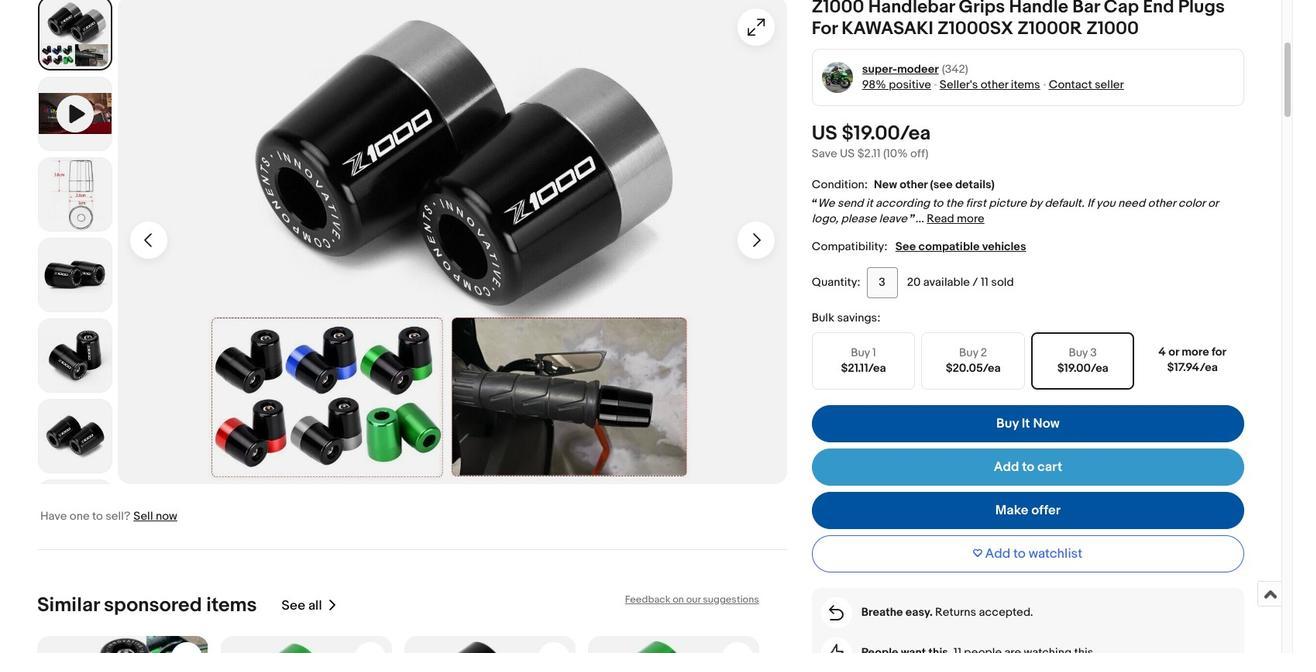 Task type: describe. For each thing, give the bounding box(es) containing it.
seller's
[[940, 77, 978, 92]]

compatibility:
[[812, 239, 888, 254]]

save
[[812, 146, 837, 161]]

sell now link
[[134, 509, 177, 523]]

video 1 of 1 image
[[39, 77, 112, 150]]

picture 2 of 24 image
[[39, 158, 112, 231]]

to left cart
[[1022, 459, 1035, 475]]

it
[[1022, 416, 1030, 431]]

similar
[[37, 593, 99, 617]]

contact seller link
[[1049, 77, 1124, 92]]

make offer
[[996, 503, 1061, 518]]

see all link
[[282, 593, 338, 617]]

or inside " we send it according to the first picture by default. if you need other color or logo, please leave
[[1208, 196, 1218, 210]]

all
[[308, 598, 322, 613]]

bar
[[1073, 0, 1100, 18]]

cap
[[1104, 0, 1139, 18]]

to inside " we send it according to the first picture by default. if you need other color or logo, please leave
[[933, 196, 943, 210]]

$20.05/ea
[[946, 361, 1001, 375]]

first
[[966, 196, 986, 210]]

kawasaki
[[842, 18, 934, 39]]

breathe
[[861, 605, 903, 620]]

the
[[946, 196, 963, 210]]

see compatible vehicles
[[896, 239, 1026, 254]]

breathe easy. returns accepted.
[[861, 605, 1033, 620]]

picture 4 of 24 image
[[39, 319, 112, 392]]

watchlist
[[1029, 546, 1083, 561]]

suggestions
[[703, 593, 759, 606]]

3
[[1090, 345, 1097, 360]]

/
[[973, 275, 978, 289]]

grips
[[959, 0, 1005, 18]]

See all text field
[[282, 598, 322, 613]]

send
[[837, 196, 864, 210]]

(342)
[[942, 62, 968, 76]]

cart
[[1038, 459, 1062, 475]]

$2.11
[[857, 146, 881, 161]]

buy for 1
[[851, 345, 870, 360]]

condition: new other (see details)
[[812, 177, 995, 192]]

0 vertical spatial other
[[981, 77, 1008, 92]]

we
[[818, 196, 835, 210]]

vehicles
[[982, 239, 1026, 254]]

new
[[874, 177, 897, 192]]

for
[[812, 18, 838, 39]]

bulk savings:
[[812, 310, 881, 325]]

z1000sx
[[938, 18, 1013, 39]]

if
[[1087, 196, 1094, 210]]

easy.
[[906, 605, 933, 620]]

to inside button
[[1013, 546, 1026, 561]]

now
[[1033, 416, 1060, 431]]

leave
[[879, 211, 907, 226]]

by
[[1029, 196, 1042, 210]]

modeer
[[897, 62, 939, 76]]

offer
[[1031, 503, 1061, 518]]

buy 2 $20.05/ea
[[946, 345, 1001, 375]]

sponsored
[[104, 593, 202, 617]]

bulk
[[812, 310, 835, 325]]

"
[[910, 211, 916, 226]]

you
[[1096, 196, 1115, 210]]

11
[[981, 275, 989, 289]]

seller's other items link
[[940, 77, 1040, 92]]

have one to sell? sell now
[[40, 509, 177, 523]]

returns
[[935, 605, 976, 620]]

(see
[[930, 177, 953, 192]]

98% positive
[[862, 77, 931, 92]]

" ... read more
[[910, 211, 985, 226]]

1 with details__icon image from the top
[[829, 605, 844, 620]]

feedback on our suggestions link
[[625, 593, 759, 606]]

color
[[1178, 196, 1205, 210]]

...
[[916, 211, 924, 226]]

positive
[[889, 77, 931, 92]]



Task type: vqa. For each thing, say whether or not it's contained in the screenshot.
Stores corresponding to Manna Stores
no



Task type: locate. For each thing, give the bounding box(es) containing it.
buy inside buy 3 $19.00/ea
[[1069, 345, 1088, 360]]

buy left it
[[996, 416, 1019, 431]]

other
[[981, 77, 1008, 92], [900, 177, 928, 192], [1148, 196, 1176, 210]]

buy left 2
[[959, 345, 978, 360]]

0 vertical spatial items
[[1011, 77, 1040, 92]]

super modeer image
[[822, 61, 853, 93]]

picture
[[989, 196, 1027, 210]]

similar sponsored items
[[37, 593, 257, 617]]

to right one
[[92, 509, 103, 523]]

1 vertical spatial $19.00/ea
[[1057, 361, 1109, 375]]

on
[[673, 593, 684, 606]]

contact seller
[[1049, 77, 1124, 92]]

add to cart
[[994, 459, 1062, 475]]

1 horizontal spatial items
[[1011, 77, 1040, 92]]

add for add to watchlist
[[985, 546, 1011, 561]]

0 horizontal spatial other
[[900, 177, 928, 192]]

$21.11/ea
[[841, 361, 886, 375]]

buy inside buy 2 $20.05/ea
[[959, 345, 978, 360]]

1 horizontal spatial us
[[840, 146, 855, 161]]

more inside 4 or more for $17.94/ea
[[1182, 344, 1209, 359]]

us $19.00/ea save us $2.11 (10% off)
[[812, 121, 931, 161]]

buy inside "buy 1 $21.11/ea"
[[851, 345, 870, 360]]

1 horizontal spatial more
[[1182, 344, 1209, 359]]

us up save
[[812, 121, 838, 145]]

see compatible vehicles link
[[896, 239, 1026, 254]]

see left all
[[282, 598, 305, 613]]

with details__icon image
[[829, 605, 844, 620], [830, 644, 844, 653]]

to
[[933, 196, 943, 210], [1022, 459, 1035, 475], [92, 509, 103, 523], [1013, 546, 1026, 561]]

other up according
[[900, 177, 928, 192]]

read
[[927, 211, 954, 226]]

1 horizontal spatial z1000
[[1087, 18, 1139, 39]]

add
[[994, 459, 1019, 475], [985, 546, 1011, 561]]

now
[[156, 509, 177, 523]]

super-modeer link
[[862, 62, 939, 77]]

1 horizontal spatial or
[[1208, 196, 1218, 210]]

to up read
[[933, 196, 943, 210]]

contact
[[1049, 77, 1092, 92]]

add to watchlist button
[[812, 535, 1244, 572]]

98% positive link
[[862, 77, 931, 92]]

or inside 4 or more for $17.94/ea
[[1169, 344, 1179, 359]]

picture 5 of 24 image
[[39, 400, 112, 472]]

$19.00/ea inside us $19.00/ea save us $2.11 (10% off)
[[842, 121, 931, 145]]

z1000
[[812, 0, 864, 18], [1087, 18, 1139, 39]]

or right the 4
[[1169, 344, 1179, 359]]

items for seller's other items
[[1011, 77, 1040, 92]]

$19.00/ea
[[842, 121, 931, 145], [1057, 361, 1109, 375]]

make offer link
[[812, 492, 1244, 529]]

seller's other items
[[940, 77, 1040, 92]]

picture 3 of 24 image
[[39, 238, 112, 311]]

handlebar
[[868, 0, 955, 18]]

4 or more for $17.94/ea
[[1159, 344, 1227, 375]]

see all
[[282, 598, 322, 613]]

more up $17.94/ea
[[1182, 344, 1209, 359]]

seller
[[1095, 77, 1124, 92]]

add inside button
[[985, 546, 1011, 561]]

1 vertical spatial us
[[840, 146, 855, 161]]

condition:
[[812, 177, 868, 192]]

2
[[981, 345, 987, 360]]

picture 1 of 24 image
[[40, 0, 111, 69]]

savings:
[[837, 310, 881, 325]]

0 horizontal spatial items
[[206, 593, 257, 617]]

0 vertical spatial more
[[957, 211, 985, 226]]

need
[[1118, 196, 1145, 210]]

z1000r
[[1018, 18, 1082, 39]]

off)
[[911, 146, 929, 161]]

logo,
[[812, 211, 839, 226]]

0 vertical spatial with details__icon image
[[829, 605, 844, 620]]

one
[[70, 509, 90, 523]]

it
[[866, 196, 873, 210]]

to left watchlist
[[1013, 546, 1026, 561]]

0 horizontal spatial see
[[282, 598, 305, 613]]

have
[[40, 509, 67, 523]]

end
[[1143, 0, 1174, 18]]

0 horizontal spatial or
[[1169, 344, 1179, 359]]

see
[[896, 239, 916, 254], [282, 598, 305, 613]]

sold
[[991, 275, 1014, 289]]

buy 1 $21.11/ea
[[841, 345, 886, 375]]

more
[[957, 211, 985, 226], [1182, 344, 1209, 359]]

1 vertical spatial more
[[1182, 344, 1209, 359]]

1 vertical spatial add
[[985, 546, 1011, 561]]

buy for 3
[[1069, 345, 1088, 360]]

0 horizontal spatial z1000
[[812, 0, 864, 18]]

our
[[686, 593, 701, 606]]

see down "
[[896, 239, 916, 254]]

0 horizontal spatial us
[[812, 121, 838, 145]]

add to watchlist
[[985, 546, 1083, 561]]

0 vertical spatial or
[[1208, 196, 1218, 210]]

items for similar sponsored items
[[206, 593, 257, 617]]

0 vertical spatial see
[[896, 239, 916, 254]]

0 vertical spatial us
[[812, 121, 838, 145]]

see for see compatible vehicles
[[896, 239, 916, 254]]

or
[[1208, 196, 1218, 210], [1169, 344, 1179, 359]]

2 horizontal spatial other
[[1148, 196, 1176, 210]]

more down first
[[957, 211, 985, 226]]

buy for 2
[[959, 345, 978, 360]]

20
[[907, 275, 921, 289]]

2 with details__icon image from the top
[[830, 644, 844, 653]]

z1000 handlebar grips handle bar cap end plugs for kawasaki z1000sx z1000r z1000 - picture 1 of 24 image
[[118, 0, 787, 484]]

items
[[1011, 77, 1040, 92], [206, 593, 257, 617]]

sell?
[[105, 509, 130, 523]]

0 vertical spatial add
[[994, 459, 1019, 475]]

$17.94/ea
[[1167, 360, 1218, 375]]

or right color
[[1208, 196, 1218, 210]]

1 vertical spatial items
[[206, 593, 257, 617]]

other inside " we send it according to the first picture by default. if you need other color or logo, please leave
[[1148, 196, 1176, 210]]

1 horizontal spatial $19.00/ea
[[1057, 361, 1109, 375]]

$19.00/ea down 3 on the bottom right
[[1057, 361, 1109, 375]]

buy for it
[[996, 416, 1019, 431]]

us
[[812, 121, 838, 145], [840, 146, 855, 161]]

read more link
[[927, 211, 985, 226]]

buy 3 $19.00/ea
[[1057, 345, 1109, 375]]

buy left 3 on the bottom right
[[1069, 345, 1088, 360]]

4
[[1159, 344, 1166, 359]]

details)
[[955, 177, 995, 192]]

items left "see all" text box
[[206, 593, 257, 617]]

for
[[1212, 344, 1227, 359]]

quantity:
[[812, 275, 861, 289]]

please
[[841, 211, 877, 226]]

1 horizontal spatial see
[[896, 239, 916, 254]]

add to cart link
[[812, 448, 1244, 486]]

0 horizontal spatial $19.00/ea
[[842, 121, 931, 145]]

z1000 up super modeer icon
[[812, 0, 864, 18]]

2 vertical spatial other
[[1148, 196, 1176, 210]]

add left cart
[[994, 459, 1019, 475]]

other right seller's
[[981, 77, 1008, 92]]

feedback on our suggestions
[[625, 593, 759, 606]]

available
[[923, 275, 970, 289]]

super-modeer (342)
[[862, 62, 968, 76]]

1 vertical spatial see
[[282, 598, 305, 613]]

default.
[[1045, 196, 1085, 210]]

other left color
[[1148, 196, 1176, 210]]

according
[[876, 196, 930, 210]]

$19.00/ea up (10%
[[842, 121, 931, 145]]

buy
[[851, 345, 870, 360], [959, 345, 978, 360], [1069, 345, 1088, 360], [996, 416, 1019, 431]]

(10%
[[883, 146, 908, 161]]

plugs
[[1178, 0, 1225, 18]]

1 vertical spatial or
[[1169, 344, 1179, 359]]

feedback
[[625, 593, 671, 606]]

buy it now link
[[812, 405, 1244, 442]]

see for see all
[[282, 598, 305, 613]]

accepted.
[[979, 605, 1033, 620]]

0 vertical spatial $19.00/ea
[[842, 121, 931, 145]]

buy left 1
[[851, 345, 870, 360]]

20 available / 11 sold
[[907, 275, 1014, 289]]

Quantity: text field
[[867, 267, 898, 298]]

1 vertical spatial other
[[900, 177, 928, 192]]

z1000 left the end
[[1087, 18, 1139, 39]]

0 horizontal spatial more
[[957, 211, 985, 226]]

1 vertical spatial with details__icon image
[[830, 644, 844, 653]]

add down make
[[985, 546, 1011, 561]]

z1000 handlebar grips handle bar cap end plugs for kawasaki z1000sx z1000r z1000
[[812, 0, 1225, 39]]

add for add to cart
[[994, 459, 1019, 475]]

handle
[[1009, 0, 1069, 18]]

us left "$2.11"
[[840, 146, 855, 161]]

items left contact
[[1011, 77, 1040, 92]]

1 horizontal spatial other
[[981, 77, 1008, 92]]

super-
[[862, 62, 897, 76]]



